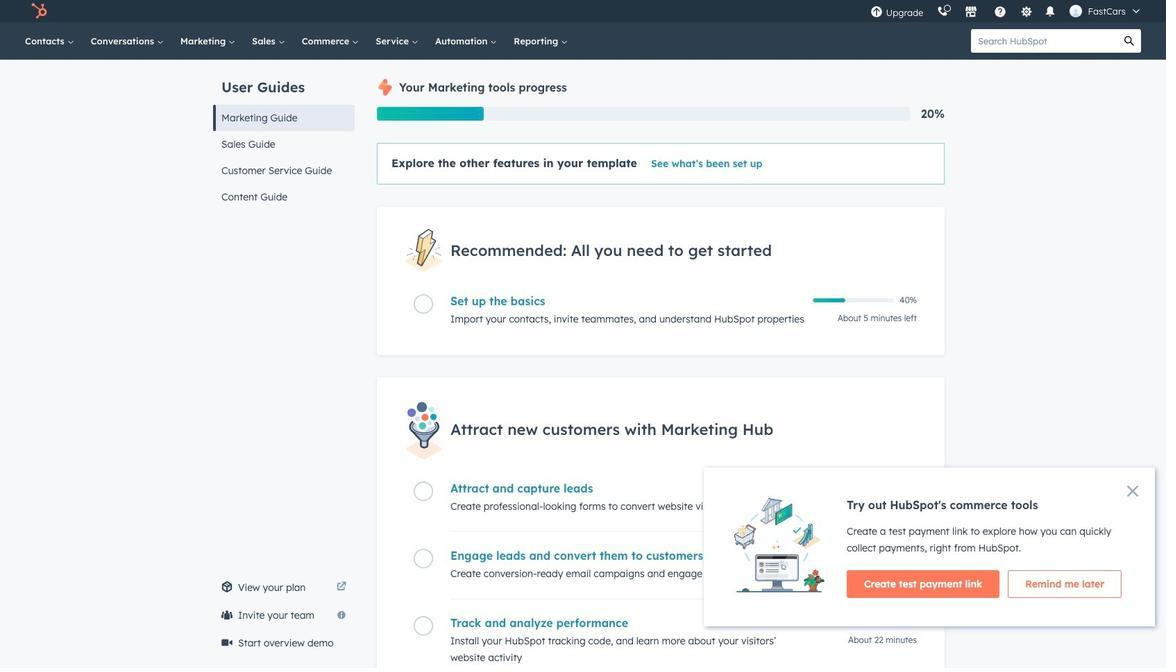 Task type: vqa. For each thing, say whether or not it's contained in the screenshot.
20%
no



Task type: describe. For each thing, give the bounding box(es) containing it.
user guides element
[[213, 60, 355, 210]]

[object object] complete progress bar
[[813, 299, 846, 303]]



Task type: locate. For each thing, give the bounding box(es) containing it.
close image
[[1128, 486, 1139, 497]]

christina overa image
[[1070, 5, 1083, 17]]

marketplaces image
[[965, 6, 978, 19]]

link opens in a new window image
[[337, 583, 346, 593]]

progress bar
[[377, 107, 484, 121]]

Search HubSpot search field
[[971, 29, 1118, 53]]

menu
[[864, 0, 1150, 22]]

link opens in a new window image
[[337, 580, 346, 596]]



